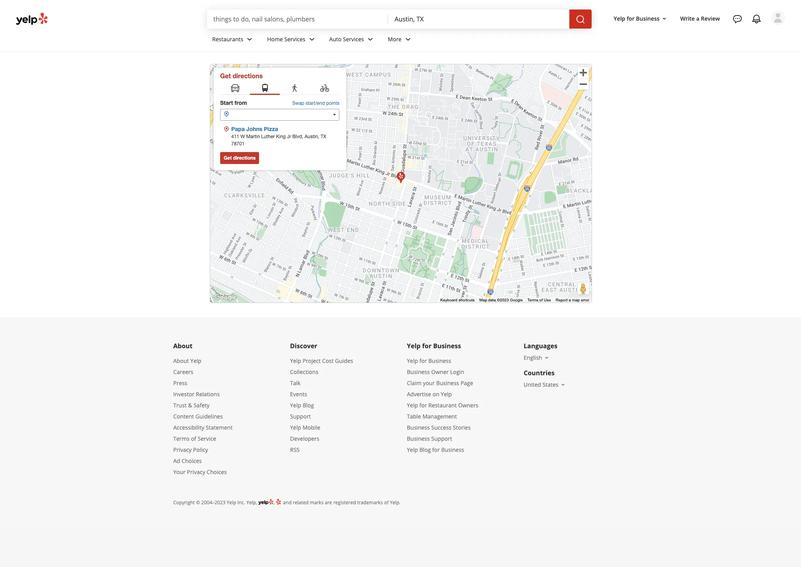 Task type: describe. For each thing, give the bounding box(es) containing it.
business categories element
[[206, 29, 785, 52]]

collections link
[[290, 368, 318, 376]]

swap start/end points
[[292, 101, 339, 106]]

24 chevron down v2 image for home services
[[307, 34, 317, 44]]

keyboard shortcuts
[[441, 298, 475, 303]]

statement
[[206, 424, 233, 432]]

1 vertical spatial privacy
[[187, 469, 205, 476]]

your
[[173, 469, 185, 476]]

walking image
[[290, 83, 300, 94]]

restaurants
[[212, 35, 243, 43]]

yelp right the on
[[441, 391, 452, 398]]

map
[[480, 298, 487, 303]]

driving element
[[230, 83, 240, 94]]

services for home services
[[284, 35, 305, 43]]

2004–2023
[[201, 500, 226, 506]]

keyboard
[[441, 298, 458, 303]]

terms of service link
[[173, 435, 216, 443]]

yelp up 'collections'
[[290, 357, 301, 365]]

table
[[407, 413, 421, 421]]

advertise
[[407, 391, 431, 398]]

start
[[220, 99, 233, 106]]

business success stories link
[[407, 424, 471, 432]]

project
[[303, 357, 321, 365]]

yelp for business button
[[611, 11, 671, 26]]

start/end
[[306, 101, 325, 106]]

411
[[231, 134, 239, 140]]

directions inside button
[[233, 155, 256, 161]]

press
[[173, 380, 187, 387]]

1 horizontal spatial choices
[[207, 469, 227, 476]]

Near text field
[[395, 15, 563, 23]]

0 vertical spatial directions
[[233, 72, 263, 79]]

of inside about yelp careers press investor relations trust & safety content guidelines accessibility statement terms of service privacy policy ad choices your privacy choices
[[191, 435, 196, 443]]

shortcuts
[[459, 298, 475, 303]]

papa johns pizza link
[[231, 126, 278, 132]]

talk link
[[290, 380, 301, 387]]

yelp up yelp for business link
[[407, 342, 421, 351]]

public transit element
[[260, 83, 270, 94]]

success
[[431, 424, 452, 432]]

1 horizontal spatial terms
[[528, 298, 539, 303]]

luther
[[261, 134, 275, 140]]

0 vertical spatial get
[[220, 72, 231, 79]]

rss link
[[290, 446, 300, 454]]

yelp for restaurant owners link
[[407, 402, 479, 409]]

yelp down support link
[[290, 424, 301, 432]]

talk
[[290, 380, 301, 387]]

united
[[524, 381, 541, 389]]

table management link
[[407, 413, 457, 421]]

16 chevron down v2 image inside yelp for business button
[[661, 15, 668, 22]]

error
[[581, 298, 589, 303]]

copyright
[[173, 500, 195, 506]]

copyright © 2004–2023 yelp inc. yelp,
[[173, 500, 257, 506]]

trust
[[173, 402, 187, 409]]

get directions inside button
[[224, 155, 256, 161]]

content guidelines link
[[173, 413, 223, 421]]

claim
[[407, 380, 422, 387]]

yelp.
[[390, 500, 401, 506]]

business owner login link
[[407, 368, 464, 376]]

0 vertical spatial of
[[540, 298, 543, 303]]

map
[[572, 298, 580, 303]]

start from
[[220, 99, 247, 106]]

blog inside yelp for business business owner login claim your business page advertise on yelp yelp for restaurant owners table management business success stories business support yelp blog for business
[[420, 446, 431, 454]]

terms inside about yelp careers press investor relations trust & safety content guidelines accessibility statement terms of service privacy policy ad choices your privacy choices
[[173, 435, 190, 443]]

write
[[680, 15, 695, 22]]

auto services
[[329, 35, 364, 43]]

ad
[[173, 458, 180, 465]]

notifications image
[[752, 14, 762, 24]]

24 chevron down v2 image for restaurants
[[245, 34, 254, 44]]

related
[[293, 500, 309, 506]]

accessibility
[[173, 424, 204, 432]]

0 vertical spatial choices
[[182, 458, 202, 465]]

languages
[[524, 342, 558, 351]]

swap
[[292, 101, 304, 106]]

martin
[[246, 134, 260, 140]]

your
[[423, 380, 435, 387]]

management
[[423, 413, 457, 421]]

tx
[[321, 134, 326, 140]]

16 chevron down v2 image for countries
[[560, 382, 567, 388]]

careers
[[173, 368, 193, 376]]

yelp down events on the left bottom
[[290, 402, 301, 409]]

report
[[556, 298, 568, 303]]

none field find
[[213, 15, 382, 23]]

johns
[[246, 126, 262, 132]]

discover
[[290, 342, 317, 351]]

restaurants link
[[206, 29, 261, 52]]

yelp project cost guides link
[[290, 357, 353, 365]]

restaurant
[[428, 402, 457, 409]]

auto services link
[[323, 29, 382, 52]]

king
[[276, 134, 286, 140]]

©
[[196, 500, 200, 506]]

developers
[[290, 435, 319, 443]]

about yelp careers press investor relations trust & safety content guidelines accessibility statement terms of service privacy policy ad choices your privacy choices
[[173, 357, 233, 476]]

yelp burst image
[[276, 499, 282, 506]]

and
[[283, 500, 292, 506]]

16 chevron down v2 image for languages
[[544, 355, 550, 361]]

safety
[[194, 402, 210, 409]]

points
[[326, 101, 339, 106]]

developers link
[[290, 435, 319, 443]]

Find text field
[[213, 15, 382, 23]]

search image
[[576, 15, 585, 24]]

,
[[274, 500, 276, 506]]

are
[[325, 500, 332, 506]]

press link
[[173, 380, 187, 387]]

get directions button
[[220, 152, 259, 164]]

austin,
[[305, 134, 319, 140]]

careers link
[[173, 368, 193, 376]]

keyboard shortcuts button
[[441, 298, 475, 303]]

business inside button
[[636, 15, 660, 22]]

united states
[[524, 381, 559, 389]]

jr
[[287, 134, 291, 140]]



Task type: locate. For each thing, give the bounding box(es) containing it.
map data ©2023 google
[[480, 298, 523, 303]]

0 horizontal spatial support
[[290, 413, 311, 421]]

on
[[433, 391, 440, 398]]

and related marks are registered trademarks of yelp.
[[282, 500, 401, 506]]

2 none field from the left
[[395, 15, 563, 23]]

papa johns pizza image
[[396, 171, 406, 184]]

0 vertical spatial support
[[290, 413, 311, 421]]

guides
[[335, 357, 353, 365]]

write a review link
[[677, 11, 723, 26]]

events link
[[290, 391, 307, 398]]

terms of use link
[[528, 298, 551, 303]]

0 vertical spatial blog
[[303, 402, 314, 409]]

blog down business support link
[[420, 446, 431, 454]]

1 vertical spatial blog
[[420, 446, 431, 454]]

24 chevron down v2 image right restaurants
[[245, 34, 254, 44]]

investor relations link
[[173, 391, 220, 398]]

yelp project cost guides collections talk events yelp blog support yelp mobile developers rss
[[290, 357, 353, 454]]

ad choices link
[[173, 458, 202, 465]]

0 horizontal spatial 16 chevron down v2 image
[[544, 355, 550, 361]]

of up privacy policy link
[[191, 435, 196, 443]]

None search field
[[207, 10, 593, 29]]

get directions down 78701
[[224, 155, 256, 161]]

1 24 chevron down v2 image from the left
[[307, 34, 317, 44]]

w
[[241, 134, 245, 140]]

1 horizontal spatial support
[[431, 435, 452, 443]]

inc.
[[237, 500, 245, 506]]

get up driving icon
[[220, 72, 231, 79]]

0 vertical spatial 16 chevron down v2 image
[[661, 15, 668, 22]]

2 vertical spatial of
[[384, 500, 389, 506]]

a for report
[[569, 298, 571, 303]]

business support link
[[407, 435, 452, 443]]

0 vertical spatial a
[[697, 15, 700, 22]]

0 horizontal spatial yelp for business
[[407, 342, 461, 351]]

terms
[[528, 298, 539, 303], [173, 435, 190, 443]]

yelp right "search" image
[[614, 15, 625, 22]]

24 chevron down v2 image inside the auto services link
[[366, 34, 375, 44]]

a for write
[[697, 15, 700, 22]]

terms down the accessibility
[[173, 435, 190, 443]]

cycling image
[[320, 83, 329, 94]]

cost
[[322, 357, 334, 365]]

google image
[[212, 293, 238, 303]]

24 chevron down v2 image
[[307, 34, 317, 44], [403, 34, 413, 44]]

24 chevron down v2 image inside the "restaurants" link
[[245, 34, 254, 44]]

none field near
[[395, 15, 563, 23]]

2 24 chevron down v2 image from the left
[[366, 34, 375, 44]]

1 horizontal spatial 24 chevron down v2 image
[[403, 34, 413, 44]]

1 horizontal spatial services
[[343, 35, 364, 43]]

privacy
[[173, 446, 192, 454], [187, 469, 205, 476]]

None field
[[213, 15, 382, 23], [395, 15, 563, 23]]

public transit image
[[260, 83, 270, 94]]

page
[[461, 380, 473, 387]]

walking element
[[290, 83, 300, 94]]

messages image
[[733, 14, 743, 24]]

1 horizontal spatial of
[[384, 500, 389, 506]]

none field up business categories element
[[395, 15, 563, 23]]

24 chevron down v2 image inside home services link
[[307, 34, 317, 44]]

0 vertical spatial privacy
[[173, 446, 192, 454]]

1 vertical spatial about
[[173, 357, 189, 365]]

about up careers link
[[173, 357, 189, 365]]

business
[[636, 15, 660, 22], [433, 342, 461, 351], [428, 357, 451, 365], [407, 368, 430, 376], [436, 380, 459, 387], [407, 424, 430, 432], [407, 435, 430, 443], [441, 446, 464, 454]]

©2023
[[497, 298, 509, 303]]

united states button
[[524, 381, 567, 389]]

google
[[510, 298, 523, 303]]

use
[[544, 298, 551, 303]]

trademarks
[[357, 500, 383, 506]]

yelp down business support link
[[407, 446, 418, 454]]

16 chevron down v2 image inside english dropdown button
[[544, 355, 550, 361]]

1 24 chevron down v2 image from the left
[[245, 34, 254, 44]]

get inside button
[[224, 155, 232, 161]]

swap start/end points link
[[292, 100, 339, 107]]

2 24 chevron down v2 image from the left
[[403, 34, 413, 44]]

advertise on yelp link
[[407, 391, 452, 398]]

1 vertical spatial get
[[224, 155, 232, 161]]

none field up home services link
[[213, 15, 382, 23]]

rss
[[290, 446, 300, 454]]

services inside the auto services link
[[343, 35, 364, 43]]

0 vertical spatial yelp for business
[[614, 15, 660, 22]]

about inside about yelp careers press investor relations trust & safety content guidelines accessibility statement terms of service privacy policy ad choices your privacy choices
[[173, 357, 189, 365]]

yelp up table
[[407, 402, 418, 409]]

marks
[[310, 500, 324, 506]]

more link
[[382, 29, 419, 52]]

states
[[543, 381, 559, 389]]

yelp,
[[247, 500, 257, 506]]

2 services from the left
[[343, 35, 364, 43]]

yelp blog link
[[290, 402, 314, 409]]

24 chevron down v2 image right more
[[403, 34, 413, 44]]

24 chevron down v2 image left auto
[[307, 34, 317, 44]]

1 horizontal spatial 16 chevron down v2 image
[[560, 382, 567, 388]]

collections
[[290, 368, 318, 376]]

0 horizontal spatial 24 chevron down v2 image
[[307, 34, 317, 44]]

2 horizontal spatial of
[[540, 298, 543, 303]]

pizza
[[264, 126, 278, 132]]

about for about
[[173, 342, 193, 351]]

of
[[540, 298, 543, 303], [191, 435, 196, 443], [384, 500, 389, 506]]

16 chevron down v2 image
[[661, 15, 668, 22], [544, 355, 550, 361], [560, 382, 567, 388]]

login
[[450, 368, 464, 376]]

16 chevron down v2 image right states
[[560, 382, 567, 388]]

accessibility statement link
[[173, 424, 233, 432]]

0 horizontal spatial a
[[569, 298, 571, 303]]

16 chevron down v2 image inside united states popup button
[[560, 382, 567, 388]]

1 about from the top
[[173, 342, 193, 351]]

1 services from the left
[[284, 35, 305, 43]]

1 vertical spatial support
[[431, 435, 452, 443]]

support inside yelp for business business owner login claim your business page advertise on yelp yelp for restaurant owners table management business success stories business support yelp blog for business
[[431, 435, 452, 443]]

report a map error link
[[556, 298, 589, 303]]

choices down policy
[[207, 469, 227, 476]]

services for auto services
[[343, 35, 364, 43]]

write a review
[[680, 15, 720, 22]]

yelp logo image
[[258, 499, 274, 506]]

24 chevron down v2 image inside more link
[[403, 34, 413, 44]]

get down 78701
[[224, 155, 232, 161]]

1 vertical spatial get directions
[[224, 155, 256, 161]]

relations
[[196, 391, 220, 398]]

christina o. image
[[771, 11, 785, 25]]

24 chevron down v2 image right auto services
[[366, 34, 375, 44]]

choices down privacy policy link
[[182, 458, 202, 465]]

0 horizontal spatial terms
[[173, 435, 190, 443]]

yelp for business inside button
[[614, 15, 660, 22]]

yelp inside button
[[614, 15, 625, 22]]

1 vertical spatial choices
[[207, 469, 227, 476]]

cycling element
[[320, 83, 329, 94]]

1 horizontal spatial 24 chevron down v2 image
[[366, 34, 375, 44]]

0 horizontal spatial none field
[[213, 15, 382, 23]]

1 horizontal spatial yelp for business
[[614, 15, 660, 22]]

support down "yelp blog" link
[[290, 413, 311, 421]]

investor
[[173, 391, 194, 398]]

policy
[[193, 446, 208, 454]]

yelp
[[614, 15, 625, 22], [407, 342, 421, 351], [190, 357, 201, 365], [290, 357, 301, 365], [407, 357, 418, 365], [441, 391, 452, 398], [290, 402, 301, 409], [407, 402, 418, 409], [290, 424, 301, 432], [407, 446, 418, 454], [227, 500, 236, 506]]

registered
[[333, 500, 356, 506]]

choices
[[182, 458, 202, 465], [207, 469, 227, 476]]

None text field
[[220, 109, 339, 121]]

yelp up the claim
[[407, 357, 418, 365]]

privacy policy link
[[173, 446, 208, 454]]

services right auto
[[343, 35, 364, 43]]

yelp left "inc."
[[227, 500, 236, 506]]

home services link
[[261, 29, 323, 52]]

0 horizontal spatial 24 chevron down v2 image
[[245, 34, 254, 44]]

services right home
[[284, 35, 305, 43]]

tab list
[[220, 82, 339, 95]]

1 vertical spatial 16 chevron down v2 image
[[544, 355, 550, 361]]

1 horizontal spatial blog
[[420, 446, 431, 454]]

home services
[[267, 35, 305, 43]]

directions down 78701
[[233, 155, 256, 161]]

user actions element
[[608, 10, 797, 59]]

1 horizontal spatial a
[[697, 15, 700, 22]]

2 vertical spatial 16 chevron down v2 image
[[560, 382, 567, 388]]

16 chevron down v2 image down languages
[[544, 355, 550, 361]]

blog inside yelp project cost guides collections talk events yelp blog support yelp mobile developers rss
[[303, 402, 314, 409]]

from
[[235, 99, 247, 106]]

get
[[220, 72, 231, 79], [224, 155, 232, 161]]

about for about yelp careers press investor relations trust & safety content guidelines accessibility statement terms of service privacy policy ad choices your privacy choices
[[173, 357, 189, 365]]

services inside home services link
[[284, 35, 305, 43]]

privacy up ad choices link
[[173, 446, 192, 454]]

24 chevron down v2 image for more
[[403, 34, 413, 44]]

yelp inside about yelp careers press investor relations trust & safety content guidelines accessibility statement terms of service privacy policy ad choices your privacy choices
[[190, 357, 201, 365]]

about up about yelp link
[[173, 342, 193, 351]]

24 chevron down v2 image
[[245, 34, 254, 44], [366, 34, 375, 44]]

2 about from the top
[[173, 357, 189, 365]]

for inside button
[[627, 15, 635, 22]]

papa johns pizza 411 w martin luther king jr blvd, austin, tx 78701
[[231, 126, 326, 147]]

blvd,
[[292, 134, 303, 140]]

1 vertical spatial directions
[[233, 155, 256, 161]]

trust & safety link
[[173, 402, 210, 409]]

get directions up driving icon
[[220, 72, 263, 79]]

directions up driving icon
[[233, 72, 263, 79]]

&
[[188, 402, 192, 409]]

0 vertical spatial about
[[173, 342, 193, 351]]

get directions
[[220, 72, 263, 79], [224, 155, 256, 161]]

support inside yelp project cost guides collections talk events yelp blog support yelp mobile developers rss
[[290, 413, 311, 421]]

papa
[[231, 126, 245, 132]]

yelp for business business owner login claim your business page advertise on yelp yelp for restaurant owners table management business success stories business support yelp blog for business
[[407, 357, 479, 454]]

of left yelp.
[[384, 500, 389, 506]]

events
[[290, 391, 307, 398]]

0 horizontal spatial choices
[[182, 458, 202, 465]]

2 horizontal spatial 16 chevron down v2 image
[[661, 15, 668, 22]]

1 vertical spatial a
[[569, 298, 571, 303]]

a right the write
[[697, 15, 700, 22]]

guidelines
[[196, 413, 223, 421]]

0 horizontal spatial blog
[[303, 402, 314, 409]]

home
[[267, 35, 283, 43]]

0 vertical spatial terms
[[528, 298, 539, 303]]

78701
[[231, 141, 245, 147]]

1 horizontal spatial none field
[[395, 15, 563, 23]]

driving image
[[230, 83, 240, 94]]

of left the use
[[540, 298, 543, 303]]

yelp up careers link
[[190, 357, 201, 365]]

blog up support link
[[303, 402, 314, 409]]

english
[[524, 354, 542, 362]]

claim your business page link
[[407, 380, 473, 387]]

support
[[290, 413, 311, 421], [431, 435, 452, 443]]

0 horizontal spatial of
[[191, 435, 196, 443]]

map region
[[169, 15, 677, 320]]

16 chevron down v2 image left the write
[[661, 15, 668, 22]]

a left 'map'
[[569, 298, 571, 303]]

owners
[[458, 402, 479, 409]]

services
[[284, 35, 305, 43], [343, 35, 364, 43]]

owner
[[431, 368, 449, 376]]

0 vertical spatial get directions
[[220, 72, 263, 79]]

1 vertical spatial yelp for business
[[407, 342, 461, 351]]

stories
[[453, 424, 471, 432]]

1 vertical spatial of
[[191, 435, 196, 443]]

1 vertical spatial terms
[[173, 435, 190, 443]]

terms left the use
[[528, 298, 539, 303]]

about yelp link
[[173, 357, 201, 365]]

for
[[627, 15, 635, 22], [422, 342, 432, 351], [420, 357, 427, 365], [420, 402, 427, 409], [432, 446, 440, 454]]

support down success
[[431, 435, 452, 443]]

24 chevron down v2 image for auto services
[[366, 34, 375, 44]]

service
[[198, 435, 216, 443]]

privacy down ad choices link
[[187, 469, 205, 476]]

0 horizontal spatial services
[[284, 35, 305, 43]]

1 none field from the left
[[213, 15, 382, 23]]



Task type: vqa. For each thing, say whether or not it's contained in the screenshot.
RSS at bottom left
yes



